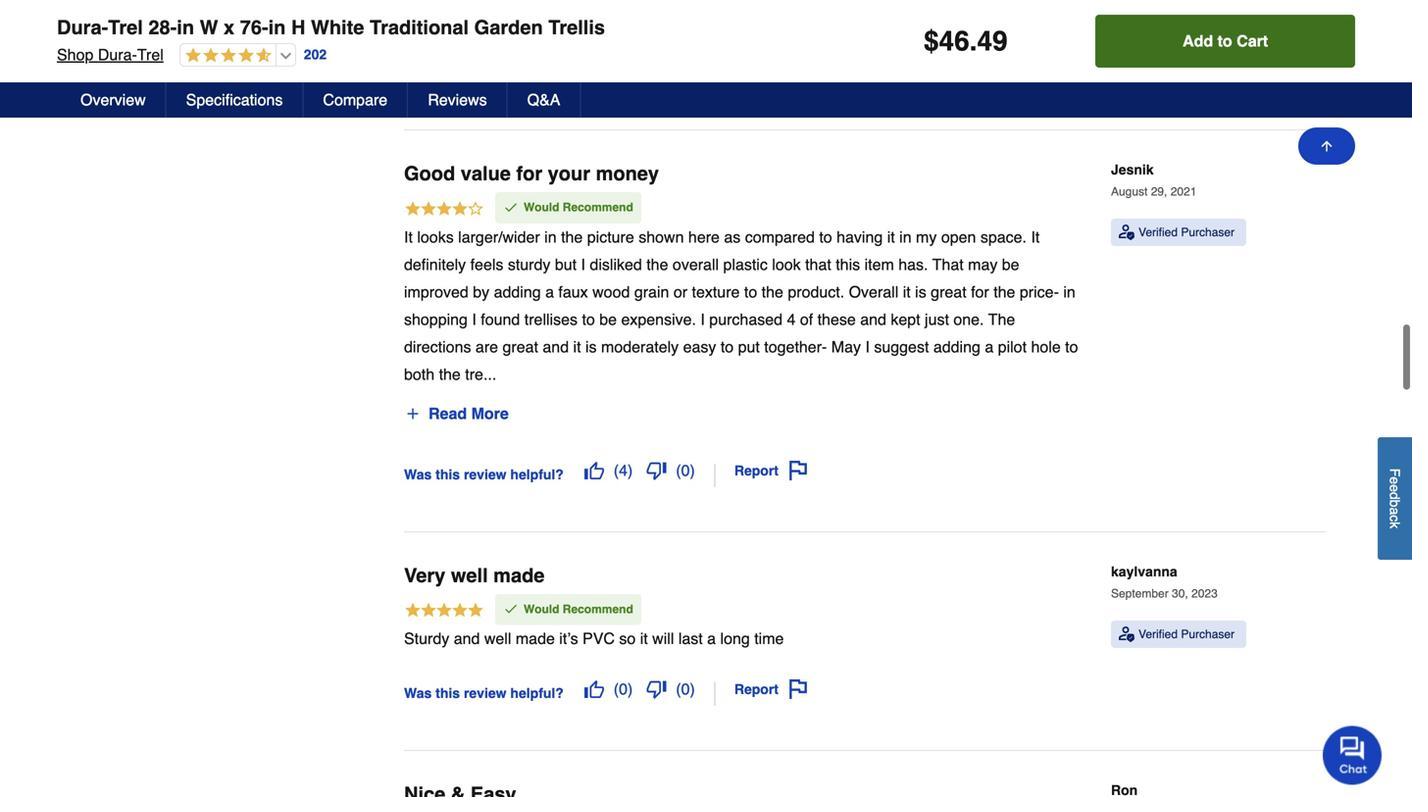 Task type: describe. For each thing, give the bounding box(es) containing it.
overall
[[849, 283, 899, 301]]

checkmark image for for
[[503, 199, 519, 215]]

in up but
[[545, 228, 557, 246]]

feels
[[470, 255, 504, 274]]

1 vertical spatial dura-
[[98, 46, 137, 64]]

1 e from the top
[[1388, 477, 1403, 485]]

value
[[461, 162, 511, 185]]

sturdy
[[404, 630, 450, 648]]

report button for very well made
[[728, 673, 815, 706]]

would recommend for made
[[524, 603, 634, 616]]

by
[[473, 283, 490, 301]]

purchaser for good value for your money
[[1181, 226, 1235, 239]]

i left found
[[472, 310, 477, 328]]

in left my
[[900, 228, 912, 246]]

reviews
[[428, 91, 487, 109]]

overall
[[673, 255, 719, 274]]

1 vertical spatial be
[[600, 310, 617, 328]]

4.6 stars image
[[180, 47, 272, 65]]

h
[[291, 16, 305, 39]]

report for very well made
[[735, 682, 779, 697]]

thumb up image
[[584, 680, 604, 699]]

purchased
[[710, 310, 783, 328]]

thumb up image
[[584, 461, 604, 480]]

pilot
[[998, 338, 1027, 356]]

read more button
[[404, 398, 510, 429]]

my
[[916, 228, 937, 246]]

white
[[311, 16, 364, 39]]

in left "w"
[[177, 16, 194, 39]]

) for thumb up icon
[[628, 461, 633, 480]]

good value for your money
[[404, 162, 659, 185]]

verified purchaser for good value for your money
[[1139, 226, 1235, 239]]

d
[[1388, 492, 1403, 500]]

) for thumb down image corresponding to good value for your money
[[690, 461, 695, 480]]

jesnik
[[1111, 162, 1154, 178]]

that
[[933, 255, 964, 274]]

kaylvanna september 30, 2023
[[1111, 564, 1218, 601]]

76-
[[240, 16, 268, 39]]

trellises
[[525, 310, 578, 328]]

checkmark image for made
[[503, 601, 519, 617]]

garden
[[474, 16, 543, 39]]

it down trellises
[[573, 338, 581, 356]]

a left faux
[[546, 283, 554, 301]]

but
[[555, 255, 577, 274]]

september
[[1111, 587, 1169, 601]]

to right hole
[[1066, 338, 1079, 356]]

0 vertical spatial is
[[915, 283, 927, 301]]

1 vertical spatial well
[[484, 630, 511, 648]]

2021
[[1171, 185, 1197, 199]]

that
[[805, 255, 832, 274]]

may
[[968, 255, 998, 274]]

b
[[1388, 500, 1403, 507]]

dura-trel 28-in w x 76-in h white traditional garden trellis
[[57, 16, 605, 39]]

( 0 ) right thumb up image
[[614, 680, 633, 698]]

202
[[304, 47, 327, 62]]

shown
[[639, 228, 684, 246]]

these
[[818, 310, 856, 328]]

are
[[476, 338, 498, 356]]

i right may
[[866, 338, 870, 356]]

just
[[925, 310, 950, 328]]

0 right thumb up image
[[619, 680, 628, 698]]

( for thumb down image corresponding to good value for your money
[[676, 461, 681, 480]]

1 vertical spatial trel
[[137, 46, 164, 64]]

compare
[[323, 91, 388, 109]]

time
[[755, 630, 784, 648]]

w
[[200, 16, 218, 39]]

space.
[[981, 228, 1027, 246]]

long
[[721, 630, 750, 648]]

definitely
[[404, 255, 466, 274]]

1 vertical spatial 4
[[619, 461, 628, 480]]

shopping
[[404, 310, 468, 328]]

thumb down image for good value for your money
[[647, 461, 666, 480]]

0 vertical spatial be
[[1002, 255, 1020, 274]]

28-
[[148, 16, 177, 39]]

report for good value for your money
[[735, 463, 779, 479]]

improved
[[404, 283, 469, 301]]

expensive.
[[621, 310, 696, 328]]

very
[[404, 564, 446, 587]]

1 was this review helpful? from the top
[[404, 65, 564, 81]]

here
[[689, 228, 720, 246]]

to up 'that'
[[819, 228, 833, 246]]

the down shown
[[647, 255, 669, 274]]

i up the easy
[[701, 310, 705, 328]]

0 vertical spatial made
[[494, 564, 545, 587]]

for inside it looks larger/wider in the picture shown  here as compared to having it in my open space. it definitely feels sturdy but i disliked  the overall plastic look that this item has.  that may be improved by adding a faux wood grain or texture to the product. overall it is great for the price- in shopping i found trellises to be expensive.  i purchased 4 of these and kept just one. the directions are great and it is moderately easy to put together-  may i suggest adding a pilot hole to both the tre...
[[971, 283, 990, 301]]

purchaser for very well made
[[1181, 628, 1235, 641]]

review for value
[[464, 467, 507, 483]]

read more
[[429, 404, 509, 423]]

( for very well made's thumb down image
[[676, 680, 681, 698]]

to down faux
[[582, 310, 595, 328]]

last
[[679, 630, 703, 648]]

0 vertical spatial adding
[[494, 283, 541, 301]]

sturdy
[[508, 255, 551, 274]]

traditional
[[370, 16, 469, 39]]

the down directions
[[439, 365, 461, 383]]

verified purchaser icon image for good value for your money
[[1119, 225, 1135, 240]]

plus image
[[405, 406, 421, 422]]

( for thumb up image
[[614, 680, 619, 698]]

flag image for good value for your money
[[789, 461, 808, 480]]

read
[[429, 404, 467, 423]]

( 0 ) for good value for your money
[[676, 461, 695, 480]]

having
[[837, 228, 883, 246]]

2 e from the top
[[1388, 485, 1403, 492]]

hole
[[1031, 338, 1061, 356]]

one.
[[954, 310, 984, 328]]

moderately
[[601, 338, 679, 356]]

0 vertical spatial for
[[516, 162, 543, 185]]

0 vertical spatial trel
[[108, 16, 143, 39]]

august
[[1111, 185, 1148, 199]]

put
[[738, 338, 760, 356]]

5 stars image
[[404, 601, 485, 622]]

kaylvanna
[[1111, 564, 1178, 580]]

has.
[[899, 255, 928, 274]]

helpful? for for
[[511, 467, 564, 483]]

it up item
[[887, 228, 895, 246]]

specifications
[[186, 91, 283, 109]]

flag image for very well made
[[789, 680, 808, 699]]

) for very well made's thumb down image
[[690, 680, 695, 698]]

arrow up image
[[1319, 138, 1335, 154]]

it's
[[559, 630, 578, 648]]

the
[[989, 310, 1016, 328]]

1 vertical spatial and
[[543, 338, 569, 356]]

may
[[832, 338, 861, 356]]

very well made
[[404, 564, 545, 587]]

1 vertical spatial made
[[516, 630, 555, 648]]

disliked
[[590, 255, 642, 274]]

k
[[1388, 522, 1403, 529]]



Task type: locate. For each thing, give the bounding box(es) containing it.
q&a
[[527, 91, 561, 109]]

1 vertical spatial checkmark image
[[503, 601, 519, 617]]

1 vertical spatial helpful?
[[511, 467, 564, 483]]

3 helpful? from the top
[[511, 686, 564, 701]]

) right thumb up image
[[628, 680, 633, 698]]

reviews button
[[408, 82, 508, 118]]

e
[[1388, 477, 1403, 485], [1388, 485, 1403, 492]]

4 inside it looks larger/wider in the picture shown  here as compared to having it in my open space. it definitely feels sturdy but i disliked  the overall plastic look that this item has.  that may be improved by adding a faux wood grain or texture to the product. overall it is great for the price- in shopping i found trellises to be expensive.  i purchased 4 of these and kept just one. the directions are great and it is moderately easy to put together-  may i suggest adding a pilot hole to both the tre...
[[787, 310, 796, 328]]

2 verified purchaser from the top
[[1139, 628, 1235, 641]]

it left looks
[[404, 228, 413, 246]]

thumb down image down will
[[647, 680, 666, 699]]

recommend up picture
[[563, 201, 634, 214]]

recommend up pvc
[[563, 603, 634, 616]]

review
[[464, 65, 507, 81], [464, 467, 507, 483], [464, 686, 507, 701]]

the
[[561, 228, 583, 246], [647, 255, 669, 274], [762, 283, 784, 301], [994, 283, 1016, 301], [439, 365, 461, 383]]

the up the
[[994, 283, 1016, 301]]

it right space.
[[1031, 228, 1040, 246]]

helpful? for made
[[511, 686, 564, 701]]

jesnik august 29, 2021
[[1111, 162, 1197, 199]]

was this review helpful? up reviews 'button'
[[404, 65, 564, 81]]

verified purchaser for very well made
[[1139, 628, 1235, 641]]

this down sturdy
[[436, 686, 460, 701]]

will
[[653, 630, 674, 648]]

look
[[772, 255, 801, 274]]

0 vertical spatial flag image
[[789, 461, 808, 480]]

would down good value for your money
[[524, 201, 560, 214]]

0 vertical spatial thumb down image
[[647, 461, 666, 480]]

2 vertical spatial helpful?
[[511, 686, 564, 701]]

0 down last
[[681, 680, 690, 698]]

to up purchased
[[744, 283, 758, 301]]

1 horizontal spatial it
[[1031, 228, 1040, 246]]

to inside button
[[1218, 32, 1233, 50]]

the down look
[[762, 283, 784, 301]]

be down wood
[[600, 310, 617, 328]]

verified purchaser icon image for very well made
[[1119, 627, 1135, 642]]

2 review from the top
[[464, 467, 507, 483]]

chat invite button image
[[1323, 725, 1383, 785]]

1 vertical spatial review
[[464, 467, 507, 483]]

more
[[471, 404, 509, 423]]

1 horizontal spatial is
[[915, 283, 927, 301]]

2 purchaser from the top
[[1181, 628, 1235, 641]]

plastic
[[723, 255, 768, 274]]

a left pilot
[[985, 338, 994, 356]]

was this review helpful? down more
[[404, 467, 564, 483]]

0 horizontal spatial great
[[503, 338, 539, 356]]

compared
[[745, 228, 815, 246]]

texture
[[692, 283, 740, 301]]

1 horizontal spatial adding
[[934, 338, 981, 356]]

grain
[[635, 283, 669, 301]]

add
[[1183, 32, 1214, 50]]

0 for good value for your money
[[681, 461, 690, 480]]

q&a button
[[508, 82, 581, 118]]

verified purchaser down 30,
[[1139, 628, 1235, 641]]

a up k
[[1388, 507, 1403, 515]]

was for very well made
[[404, 686, 432, 701]]

sturdy and well made it's pvc so it will last a long time
[[404, 630, 784, 648]]

1 vertical spatial purchaser
[[1181, 628, 1235, 641]]

both
[[404, 365, 435, 383]]

adding down one.
[[934, 338, 981, 356]]

( 0 ) right ( 4 )
[[676, 461, 695, 480]]

2 vertical spatial and
[[454, 630, 480, 648]]

0 vertical spatial verified purchaser icon image
[[1119, 225, 1135, 240]]

verified down 29,
[[1139, 226, 1178, 239]]

dura- right the shop
[[98, 46, 137, 64]]

or
[[674, 283, 688, 301]]

easy
[[683, 338, 716, 356]]

verified
[[1139, 226, 1178, 239], [1139, 628, 1178, 641]]

1 vertical spatial would
[[524, 603, 560, 616]]

1 vertical spatial report button
[[728, 673, 815, 706]]

your
[[548, 162, 591, 185]]

the up but
[[561, 228, 583, 246]]

0 vertical spatial report button
[[728, 454, 815, 487]]

compare button
[[304, 82, 408, 118]]

2 vertical spatial was
[[404, 686, 432, 701]]

0 vertical spatial would recommend
[[524, 201, 634, 214]]

2 vertical spatial review
[[464, 686, 507, 701]]

1 report from the top
[[735, 463, 779, 479]]

would for made
[[524, 603, 560, 616]]

was this review helpful? for well
[[404, 686, 564, 701]]

pvc
[[583, 630, 615, 648]]

2 report button from the top
[[728, 673, 815, 706]]

0 vertical spatial purchaser
[[1181, 226, 1235, 239]]

1 would from the top
[[524, 201, 560, 214]]

trel down 28-
[[137, 46, 164, 64]]

trel up shop dura-trel
[[108, 16, 143, 39]]

specifications button
[[166, 82, 304, 118]]

this up reviews on the top left of the page
[[436, 65, 460, 81]]

great right are
[[503, 338, 539, 356]]

and down trellises
[[543, 338, 569, 356]]

for left your at the top of page
[[516, 162, 543, 185]]

( right thumb up image
[[614, 680, 619, 698]]

report button for good value for your money
[[728, 454, 815, 487]]

this inside it looks larger/wider in the picture shown  here as compared to having it in my open space. it definitely feels sturdy but i disliked  the overall plastic look that this item has.  that may be improved by adding a faux wood grain or texture to the product. overall it is great for the price- in shopping i found trellises to be expensive.  i purchased 4 of these and kept just one. the directions are great and it is moderately easy to put together-  may i suggest adding a pilot hole to both the tre...
[[836, 255, 860, 274]]

would for for
[[524, 201, 560, 214]]

overview
[[80, 91, 146, 109]]

29,
[[1151, 185, 1168, 199]]

1 horizontal spatial great
[[931, 283, 967, 301]]

would up it's at the left bottom
[[524, 603, 560, 616]]

a right last
[[707, 630, 716, 648]]

0 vertical spatial review
[[464, 65, 507, 81]]

checkmark image up larger/wider
[[503, 199, 519, 215]]

( 0 ) down last
[[676, 680, 695, 698]]

review down more
[[464, 467, 507, 483]]

2 helpful? from the top
[[511, 467, 564, 483]]

for
[[516, 162, 543, 185], [971, 283, 990, 301]]

was this review helpful? for value
[[404, 467, 564, 483]]

in right "price-"
[[1064, 283, 1076, 301]]

1 thumb down image from the top
[[647, 461, 666, 480]]

2 flag image from the top
[[789, 680, 808, 699]]

0 vertical spatial was
[[404, 65, 432, 81]]

1 report button from the top
[[728, 454, 815, 487]]

as
[[724, 228, 741, 246]]

was this review helpful?
[[404, 65, 564, 81], [404, 467, 564, 483], [404, 686, 564, 701]]

made right the very
[[494, 564, 545, 587]]

review down 5 stars image on the left of the page
[[464, 686, 507, 701]]

1 horizontal spatial be
[[1002, 255, 1020, 274]]

wood
[[593, 283, 630, 301]]

was down sturdy
[[404, 686, 432, 701]]

purchaser down 2021
[[1181, 226, 1235, 239]]

1 vertical spatial verified purchaser icon image
[[1119, 627, 1135, 642]]

was down traditional
[[404, 65, 432, 81]]

thumb down image
[[647, 461, 666, 480], [647, 680, 666, 699]]

great
[[931, 283, 967, 301], [503, 338, 539, 356]]

be right may
[[1002, 255, 1020, 274]]

trel
[[108, 16, 143, 39], [137, 46, 164, 64]]

1 horizontal spatial 4
[[787, 310, 796, 328]]

1 recommend from the top
[[563, 201, 634, 214]]

picture
[[587, 228, 634, 246]]

made
[[494, 564, 545, 587], [516, 630, 555, 648]]

0 horizontal spatial adding
[[494, 283, 541, 301]]

1 vertical spatial verified purchaser
[[1139, 628, 1235, 641]]

( right ( 4 )
[[676, 461, 681, 480]]

2 verified purchaser icon image from the top
[[1119, 627, 1135, 642]]

and down 5 stars image on the left of the page
[[454, 630, 480, 648]]

1 it from the left
[[404, 228, 413, 246]]

f
[[1388, 469, 1403, 477]]

it up kept
[[903, 283, 911, 301]]

$
[[924, 26, 939, 57]]

product.
[[788, 283, 845, 301]]

found
[[481, 310, 520, 328]]

thumb down image right ( 4 )
[[647, 461, 666, 480]]

great down "that"
[[931, 283, 967, 301]]

to left put
[[721, 338, 734, 356]]

checkmark image down very well made
[[503, 601, 519, 617]]

to right add
[[1218, 32, 1233, 50]]

trellis
[[549, 16, 605, 39]]

2 checkmark image from the top
[[503, 601, 519, 617]]

was down plus "image"
[[404, 467, 432, 483]]

1 vertical spatial was
[[404, 467, 432, 483]]

would recommend for for
[[524, 201, 634, 214]]

report
[[735, 463, 779, 479], [735, 682, 779, 697]]

purchaser down 2023
[[1181, 628, 1235, 641]]

30,
[[1172, 587, 1189, 601]]

0 vertical spatial 4
[[787, 310, 796, 328]]

0 vertical spatial and
[[861, 310, 887, 328]]

report button
[[728, 454, 815, 487], [728, 673, 815, 706]]

( 4 )
[[614, 461, 633, 480]]

a
[[546, 283, 554, 301], [985, 338, 994, 356], [1388, 507, 1403, 515], [707, 630, 716, 648]]

0 vertical spatial dura-
[[57, 16, 108, 39]]

recommend for for
[[563, 201, 634, 214]]

helpful? left thumb up image
[[511, 686, 564, 701]]

4 right thumb up icon
[[619, 461, 628, 480]]

checkmark image
[[503, 199, 519, 215], [503, 601, 519, 617]]

( right thumb up icon
[[614, 461, 619, 480]]

1 review from the top
[[464, 65, 507, 81]]

this right 'that'
[[836, 255, 860, 274]]

shop dura-trel
[[57, 46, 164, 64]]

kept
[[891, 310, 921, 328]]

2023
[[1192, 587, 1218, 601]]

1 checkmark image from the top
[[503, 199, 519, 215]]

verified purchaser icon image
[[1119, 225, 1135, 240], [1119, 627, 1135, 642]]

1 vertical spatial is
[[586, 338, 597, 356]]

0 for very well made
[[681, 680, 690, 698]]

1 was from the top
[[404, 65, 432, 81]]

0
[[681, 461, 690, 480], [619, 680, 628, 698], [681, 680, 690, 698]]

1 vertical spatial was this review helpful?
[[404, 467, 564, 483]]

0 vertical spatial checkmark image
[[503, 199, 519, 215]]

0 horizontal spatial is
[[586, 338, 597, 356]]

( for thumb up icon
[[614, 461, 619, 480]]

1 vertical spatial verified
[[1139, 628, 1178, 641]]

open
[[942, 228, 976, 246]]

it
[[887, 228, 895, 246], [903, 283, 911, 301], [573, 338, 581, 356], [640, 630, 648, 648]]

1 vertical spatial recommend
[[563, 603, 634, 616]]

recommend
[[563, 201, 634, 214], [563, 603, 634, 616]]

dura-
[[57, 16, 108, 39], [98, 46, 137, 64]]

0 vertical spatial verified purchaser
[[1139, 226, 1235, 239]]

review up reviews 'button'
[[464, 65, 507, 81]]

0 horizontal spatial be
[[600, 310, 617, 328]]

in left h
[[268, 16, 286, 39]]

) right thumb up icon
[[628, 461, 633, 480]]

was this review helpful? down sturdy
[[404, 686, 564, 701]]

) right ( 4 )
[[690, 461, 695, 480]]

0 vertical spatial well
[[451, 564, 488, 587]]

e up d
[[1388, 477, 1403, 485]]

together-
[[764, 338, 827, 356]]

0 vertical spatial verified
[[1139, 226, 1178, 239]]

.
[[970, 26, 978, 57]]

thumb down image for very well made
[[647, 680, 666, 699]]

1 vertical spatial would recommend
[[524, 603, 634, 616]]

1 vertical spatial for
[[971, 283, 990, 301]]

3 review from the top
[[464, 686, 507, 701]]

49
[[978, 26, 1008, 57]]

1 vertical spatial flag image
[[789, 680, 808, 699]]

verified for very well made
[[1139, 628, 1178, 641]]

it right so
[[640, 630, 648, 648]]

looks
[[417, 228, 454, 246]]

suggest
[[874, 338, 929, 356]]

0 horizontal spatial 4
[[619, 461, 628, 480]]

cart
[[1237, 32, 1269, 50]]

is down has.
[[915, 283, 927, 301]]

1 purchaser from the top
[[1181, 226, 1235, 239]]

2 was from the top
[[404, 467, 432, 483]]

0 vertical spatial great
[[931, 283, 967, 301]]

well up 5 stars image on the left of the page
[[451, 564, 488, 587]]

1 helpful? from the top
[[511, 65, 564, 81]]

x
[[224, 16, 235, 39]]

0 vertical spatial would
[[524, 201, 560, 214]]

2 recommend from the top
[[563, 603, 634, 616]]

verified purchaser icon image down "september"
[[1119, 627, 1135, 642]]

3 was this review helpful? from the top
[[404, 686, 564, 701]]

2 vertical spatial was this review helpful?
[[404, 686, 564, 701]]

2 would recommend from the top
[[524, 603, 634, 616]]

helpful? left thumb up icon
[[511, 467, 564, 483]]

0 right ( 4 )
[[681, 461, 690, 480]]

overview button
[[61, 82, 166, 118]]

flag image
[[789, 461, 808, 480], [789, 680, 808, 699]]

( down last
[[676, 680, 681, 698]]

shop
[[57, 46, 94, 64]]

0 horizontal spatial and
[[454, 630, 480, 648]]

verified for good value for your money
[[1139, 226, 1178, 239]]

4 left of
[[787, 310, 796, 328]]

1 vertical spatial great
[[503, 338, 539, 356]]

3 was from the top
[[404, 686, 432, 701]]

1 vertical spatial thumb down image
[[647, 680, 666, 699]]

verified purchaser icon image down august
[[1119, 225, 1135, 240]]

verified down "september"
[[1139, 628, 1178, 641]]

would recommend down your at the top of page
[[524, 201, 634, 214]]

1 vertical spatial report
[[735, 682, 779, 697]]

2 thumb down image from the top
[[647, 680, 666, 699]]

for down may
[[971, 283, 990, 301]]

1 verified from the top
[[1139, 226, 1178, 239]]

review for well
[[464, 686, 507, 701]]

i right but
[[581, 255, 586, 274]]

1 horizontal spatial for
[[971, 283, 990, 301]]

1 flag image from the top
[[789, 461, 808, 480]]

) down last
[[690, 680, 695, 698]]

f e e d b a c k button
[[1378, 437, 1413, 560]]

2 would from the top
[[524, 603, 560, 616]]

it
[[404, 228, 413, 246], [1031, 228, 1040, 246]]

well
[[451, 564, 488, 587], [484, 630, 511, 648]]

c
[[1388, 515, 1403, 522]]

would recommend up it's at the left bottom
[[524, 603, 634, 616]]

2 verified from the top
[[1139, 628, 1178, 641]]

well down 5 stars image on the left of the page
[[484, 630, 511, 648]]

)
[[628, 461, 633, 480], [690, 461, 695, 480], [628, 680, 633, 698], [690, 680, 695, 698]]

is left "moderately"
[[586, 338, 597, 356]]

2 it from the left
[[1031, 228, 1040, 246]]

e up "b"
[[1388, 485, 1403, 492]]

1 would recommend from the top
[[524, 201, 634, 214]]

recommend for made
[[563, 603, 634, 616]]

adding
[[494, 283, 541, 301], [934, 338, 981, 356]]

0 horizontal spatial it
[[404, 228, 413, 246]]

2 was this review helpful? from the top
[[404, 467, 564, 483]]

price-
[[1020, 283, 1059, 301]]

adding down sturdy
[[494, 283, 541, 301]]

good
[[404, 162, 455, 185]]

( 0 ) for very well made
[[676, 680, 695, 698]]

) for thumb up image
[[628, 680, 633, 698]]

0 horizontal spatial for
[[516, 162, 543, 185]]

this down read
[[436, 467, 460, 483]]

0 vertical spatial report
[[735, 463, 779, 479]]

directions
[[404, 338, 471, 356]]

2 horizontal spatial and
[[861, 310, 887, 328]]

so
[[619, 630, 636, 648]]

dura- up the shop
[[57, 16, 108, 39]]

verified purchaser down 2021
[[1139, 226, 1235, 239]]

1 verified purchaser from the top
[[1139, 226, 1235, 239]]

0 vertical spatial recommend
[[563, 201, 634, 214]]

1 vertical spatial adding
[[934, 338, 981, 356]]

made left it's at the left bottom
[[516, 630, 555, 648]]

1 verified purchaser icon image from the top
[[1119, 225, 1135, 240]]

f e e d b a c k
[[1388, 469, 1403, 529]]

and down overall
[[861, 310, 887, 328]]

this
[[436, 65, 460, 81], [836, 255, 860, 274], [436, 467, 460, 483], [436, 686, 460, 701]]

4 stars image
[[404, 199, 485, 221]]

46
[[939, 26, 970, 57]]

2 report from the top
[[735, 682, 779, 697]]

0 vertical spatial helpful?
[[511, 65, 564, 81]]

was for good value for your money
[[404, 467, 432, 483]]

a inside button
[[1388, 507, 1403, 515]]

0 vertical spatial was this review helpful?
[[404, 65, 564, 81]]

1 horizontal spatial and
[[543, 338, 569, 356]]

larger/wider
[[458, 228, 540, 246]]

money
[[596, 162, 659, 185]]

tre...
[[465, 365, 497, 383]]



Task type: vqa. For each thing, say whether or not it's contained in the screenshot.
Was this review helpful?
yes



